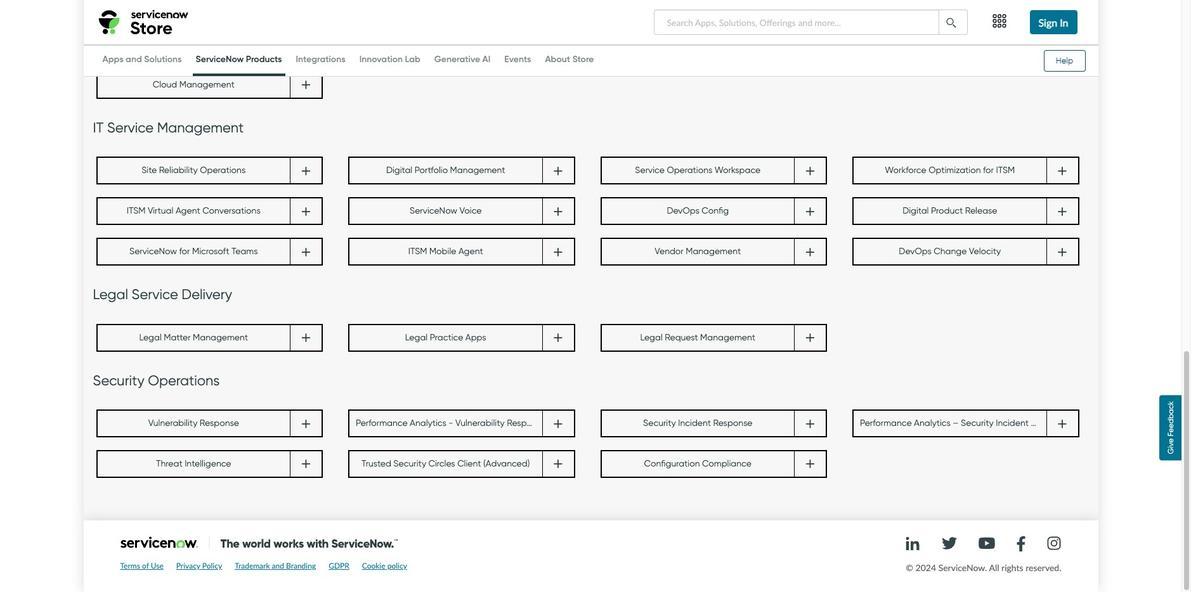 Task type: vqa. For each thing, say whether or not it's contained in the screenshot.
Sign In menu bar
yes



Task type: locate. For each thing, give the bounding box(es) containing it.
workspace up config
[[715, 165, 761, 176]]

help
[[1056, 56, 1074, 65]]

trademark and branding link
[[235, 562, 316, 571]]

policy
[[202, 562, 222, 571]]

Search Apps search field
[[654, 10, 939, 35]]

service operations workspace button
[[97, 32, 290, 57], [602, 158, 794, 184]]

add image for security incident response
[[806, 418, 815, 429]]

1 vertical spatial service operations workspace
[[635, 165, 761, 176]]

incident up configuration compliance
[[678, 418, 711, 429]]

digital product release button
[[854, 199, 1047, 224]]

itom left visibility
[[923, 39, 944, 49]]

management for legal matter management
[[193, 332, 248, 343]]

legal
[[93, 286, 128, 303], [139, 332, 162, 343], [405, 332, 428, 343], [641, 332, 663, 343]]

solutions
[[144, 53, 182, 65]]

add image for devops config
[[806, 206, 815, 217]]

management
[[179, 79, 235, 90], [157, 119, 244, 136], [450, 165, 505, 176], [686, 246, 741, 257], [193, 332, 248, 343], [701, 332, 756, 343]]

vulnerability response
[[148, 418, 239, 429]]

0 horizontal spatial cloud
[[153, 79, 177, 90]]

add image for devops change velocity
[[1058, 246, 1067, 257]]

agent
[[176, 206, 200, 217], [459, 246, 483, 257]]

service
[[131, 39, 160, 49], [107, 119, 154, 136], [635, 165, 665, 176], [132, 286, 178, 303]]

cloud up 'lab'
[[417, 39, 442, 49]]

1 horizontal spatial and
[[272, 562, 284, 571]]

service operations workspace button up cloud management
[[97, 32, 290, 57]]

2 horizontal spatial itsm
[[996, 165, 1015, 176]]

0 horizontal spatial itom
[[673, 39, 694, 49]]

workspace up servicenow products
[[211, 39, 256, 49]]

1 horizontal spatial agent
[[459, 246, 483, 257]]

service operations workspace
[[131, 39, 256, 49], [635, 165, 761, 176]]

0 horizontal spatial digital
[[386, 165, 413, 176]]

apps inside button
[[466, 332, 486, 343]]

1 vertical spatial servicenow
[[410, 206, 458, 217]]

mobile
[[430, 246, 457, 257]]

servicenow inside "link"
[[196, 53, 244, 65]]

itsm left mobile
[[408, 246, 427, 257]]

servicenow products
[[196, 53, 282, 65]]

1 vertical spatial digital
[[903, 206, 929, 217]]

compliance
[[702, 459, 752, 470]]

itsm
[[996, 165, 1015, 176], [127, 206, 146, 217], [408, 246, 427, 257]]

and for apps
[[126, 53, 142, 65]]

1 vertical spatial and
[[272, 562, 284, 571]]

itom left health
[[673, 39, 694, 49]]

0 vertical spatial servicenow
[[196, 53, 244, 65]]

vulnerability up threat
[[148, 418, 198, 429]]

1 analytics from the left
[[410, 418, 447, 429]]

1 horizontal spatial service operations workspace
[[635, 165, 761, 176]]

legal for legal request management
[[641, 332, 663, 343]]

add image for configuration compliance
[[806, 459, 815, 470]]

1 vertical spatial service operations workspace button
[[602, 158, 794, 184]]

0 horizontal spatial for
[[179, 246, 190, 257]]

1 horizontal spatial itom
[[923, 39, 944, 49]]

1 vertical spatial workspace
[[715, 165, 761, 176]]

0 vertical spatial devops
[[667, 206, 700, 217]]

add image for itsm mobile agent
[[554, 246, 563, 257]]

cookie policy link
[[362, 562, 407, 571]]

apps
[[102, 53, 123, 65], [466, 332, 486, 343]]

add image
[[806, 39, 815, 49], [1058, 39, 1067, 49], [302, 79, 311, 90], [554, 165, 563, 176], [806, 165, 815, 176], [1058, 165, 1067, 176], [554, 206, 563, 217], [1058, 206, 1067, 217], [1058, 246, 1067, 257], [302, 332, 311, 343], [554, 332, 563, 343], [554, 418, 563, 429], [806, 418, 815, 429], [554, 459, 563, 470]]

2 itom from the left
[[923, 39, 944, 49]]

devops left config
[[667, 206, 700, 217]]

generative ai link
[[431, 53, 494, 74]]

0 horizontal spatial analytics
[[410, 418, 447, 429]]

cloud insights button
[[350, 32, 542, 57]]

performance analytics - vulnerability response button
[[350, 411, 546, 437]]

0 horizontal spatial devops
[[667, 206, 700, 217]]

agent for virtual
[[176, 206, 200, 217]]

analytics inside performance analytics – security incident response button
[[914, 418, 951, 429]]

itsm for itsm mobile agent
[[408, 246, 427, 257]]

itom for itom health
[[673, 39, 694, 49]]

analytics inside performance analytics - vulnerability response button
[[410, 418, 447, 429]]

cloud for cloud management
[[153, 79, 177, 90]]

1 horizontal spatial vulnerability
[[456, 418, 505, 429]]

devops change velocity button
[[854, 239, 1047, 265]]

2 vertical spatial itsm
[[408, 246, 427, 257]]

1 performance from the left
[[356, 418, 408, 429]]

1 vertical spatial agent
[[459, 246, 483, 257]]

search image
[[947, 16, 957, 28]]

add image
[[302, 39, 311, 49], [554, 39, 563, 49], [302, 165, 311, 176], [302, 206, 311, 217], [806, 206, 815, 217], [302, 246, 311, 257], [554, 246, 563, 257], [806, 246, 815, 257], [806, 332, 815, 343], [302, 418, 311, 429], [1058, 418, 1067, 429], [302, 459, 311, 470], [806, 459, 815, 470]]

store
[[573, 53, 594, 65]]

4 response from the left
[[1031, 418, 1071, 429]]

2 response from the left
[[507, 418, 546, 429]]

policy
[[387, 562, 407, 571]]

servicenow for servicenow for microsoft teams
[[129, 246, 177, 257]]

cloud down solutions
[[153, 79, 177, 90]]

service operations workspace up solutions
[[131, 39, 256, 49]]

for
[[984, 165, 994, 176], [179, 246, 190, 257]]

tab list
[[96, 47, 601, 76]]

vulnerability right -
[[456, 418, 505, 429]]

legal for legal practice apps
[[405, 332, 428, 343]]

add image for workforce optimization for itsm
[[1058, 165, 1067, 176]]

digital left the portfolio
[[386, 165, 413, 176]]

response
[[200, 418, 239, 429], [507, 418, 546, 429], [714, 418, 753, 429], [1031, 418, 1071, 429]]

0 horizontal spatial itsm
[[127, 206, 146, 217]]

service operations workspace for the rightmost service operations workspace "button"
[[635, 165, 761, 176]]

itsm left virtual
[[127, 206, 146, 217]]

0 horizontal spatial vulnerability
[[148, 418, 198, 429]]

management right matter
[[193, 332, 248, 343]]

of
[[142, 562, 149, 571]]

optimization
[[929, 165, 981, 176]]

0 horizontal spatial service operations workspace button
[[97, 32, 290, 57]]

performance for performance analytics – security incident response
[[860, 418, 912, 429]]

1 incident from the left
[[678, 418, 711, 429]]

add image for legal request management
[[806, 332, 815, 343]]

1 horizontal spatial devops
[[899, 246, 932, 257]]

management up site reliability operations
[[157, 119, 244, 136]]

management down servicenow products "link"
[[179, 79, 235, 90]]

0 horizontal spatial performance
[[356, 418, 408, 429]]

delivery
[[182, 286, 232, 303]]

management right "request"
[[701, 332, 756, 343]]

2 analytics from the left
[[914, 418, 951, 429]]

and
[[126, 53, 142, 65], [272, 562, 284, 571]]

incident right –
[[996, 418, 1029, 429]]

0 vertical spatial workspace
[[211, 39, 256, 49]]

cloud insights
[[417, 39, 474, 49]]

0 vertical spatial for
[[984, 165, 994, 176]]

0 vertical spatial cloud
[[417, 39, 442, 49]]

sign in
[[1039, 16, 1069, 29]]

sign in button
[[1030, 10, 1078, 34]]

itsm virtual agent conversations
[[127, 206, 261, 217]]

service operations workspace for the topmost service operations workspace "button"
[[131, 39, 256, 49]]

add image for performance analytics - vulnerability response
[[554, 418, 563, 429]]

1 vertical spatial cloud
[[153, 79, 177, 90]]

1 horizontal spatial digital
[[903, 206, 929, 217]]

2024
[[916, 563, 937, 574]]

portfolio
[[415, 165, 448, 176]]

release
[[966, 206, 998, 217]]

legal request management button
[[602, 325, 794, 351]]

workspace for the topmost service operations workspace "button"
[[211, 39, 256, 49]]

workspace
[[211, 39, 256, 49], [715, 165, 761, 176]]

1 horizontal spatial for
[[984, 165, 994, 176]]

1 horizontal spatial analytics
[[914, 418, 951, 429]]

0 vertical spatial apps
[[102, 53, 123, 65]]

1 vertical spatial devops
[[899, 246, 932, 257]]

innovation lab
[[360, 53, 421, 65]]

1 vertical spatial for
[[179, 246, 190, 257]]

servicenow for servicenow voice
[[410, 206, 458, 217]]

1 horizontal spatial performance
[[860, 418, 912, 429]]

0 vertical spatial digital
[[386, 165, 413, 176]]

matter
[[164, 332, 191, 343]]

microsoft
[[192, 246, 229, 257]]

legal service delivery
[[93, 286, 232, 303]]

operations up solutions
[[163, 39, 208, 49]]

digital left product on the top
[[903, 206, 929, 217]]

add image for digital product release
[[1058, 206, 1067, 217]]

about store link
[[542, 53, 597, 74]]

servicenow voice button
[[350, 199, 542, 224]]

add image for vendor management
[[806, 246, 815, 257]]

servicenow up cloud management
[[196, 53, 244, 65]]

digital
[[386, 165, 413, 176], [903, 206, 929, 217]]

itsm up 'release'
[[996, 165, 1015, 176]]

0 vertical spatial agent
[[176, 206, 200, 217]]

0 vertical spatial service operations workspace
[[131, 39, 256, 49]]

for left microsoft
[[179, 246, 190, 257]]

analytics left -
[[410, 418, 447, 429]]

legal request management
[[641, 332, 756, 343]]

and for trademark
[[272, 562, 284, 571]]

service up matter
[[132, 286, 178, 303]]

and left branding
[[272, 562, 284, 571]]

analytics left –
[[914, 418, 951, 429]]

add image for digital portfolio management
[[554, 165, 563, 176]]

1 horizontal spatial workspace
[[715, 165, 761, 176]]

0 horizontal spatial and
[[126, 53, 142, 65]]

agent right mobile
[[459, 246, 483, 257]]

cloud inside button
[[417, 39, 442, 49]]

workforce optimization for itsm button
[[854, 158, 1047, 184]]

1 itom from the left
[[673, 39, 694, 49]]

it service management
[[93, 119, 244, 136]]

add image for site reliability operations
[[302, 165, 311, 176]]

threat intelligence button
[[97, 452, 290, 477]]

0 horizontal spatial workspace
[[211, 39, 256, 49]]

0 horizontal spatial service operations workspace
[[131, 39, 256, 49]]

itsm mobile agent
[[408, 246, 483, 257]]

configuration compliance
[[644, 459, 752, 470]]

0 horizontal spatial agent
[[176, 206, 200, 217]]

cloud
[[417, 39, 442, 49], [153, 79, 177, 90]]

servicenow for microsoft teams
[[129, 246, 258, 257]]

service up apps and solutions
[[131, 39, 160, 49]]

0 horizontal spatial apps
[[102, 53, 123, 65]]

digital for digital portfolio management
[[386, 165, 413, 176]]

1 vertical spatial itsm
[[127, 206, 146, 217]]

use
[[151, 562, 164, 571]]

1 horizontal spatial apps
[[466, 332, 486, 343]]

apps down servicenow store home image
[[102, 53, 123, 65]]

1 response from the left
[[200, 418, 239, 429]]

intelligence
[[185, 459, 231, 470]]

vendor management
[[655, 246, 741, 257]]

add image for performance analytics – security incident response
[[1058, 418, 1067, 429]]

servicenow down virtual
[[129, 246, 177, 257]]

service operations workspace button up devops config
[[602, 158, 794, 184]]

and left solutions
[[126, 53, 142, 65]]

legal for legal matter management
[[139, 332, 162, 343]]

1 horizontal spatial cloud
[[417, 39, 442, 49]]

2 performance from the left
[[860, 418, 912, 429]]

1 horizontal spatial itsm
[[408, 246, 427, 257]]

itom visibility button
[[854, 32, 1047, 57]]

for right optimization
[[984, 165, 994, 176]]

0 horizontal spatial incident
[[678, 418, 711, 429]]

devops left change
[[899, 246, 932, 257]]

cloud inside 'button'
[[153, 79, 177, 90]]

servicenow store home image
[[96, 6, 195, 38]]

operations up the conversations
[[200, 165, 246, 176]]

performance for performance analytics - vulnerability response
[[356, 418, 408, 429]]

client
[[458, 459, 481, 470]]

insights
[[444, 39, 474, 49]]

security inside "button"
[[394, 459, 426, 470]]

apps right practice
[[466, 332, 486, 343]]

service operations workspace up devops config
[[635, 165, 761, 176]]

workforce
[[885, 165, 927, 176]]

0 vertical spatial itsm
[[996, 165, 1015, 176]]

2 horizontal spatial servicenow
[[410, 206, 458, 217]]

1 horizontal spatial servicenow
[[196, 53, 244, 65]]

add image for cloud management
[[302, 79, 311, 90]]

1 vertical spatial apps
[[466, 332, 486, 343]]

1 horizontal spatial incident
[[996, 418, 1029, 429]]

innovation lab link
[[356, 53, 424, 74]]

add image for service operations workspace
[[806, 165, 815, 176]]

0 vertical spatial and
[[126, 53, 142, 65]]

0 horizontal spatial servicenow
[[129, 246, 177, 257]]

servicenow left voice
[[410, 206, 458, 217]]

servicenow voice
[[410, 206, 482, 217]]

2 vertical spatial servicenow
[[129, 246, 177, 257]]

request
[[665, 332, 698, 343]]

management up voice
[[450, 165, 505, 176]]

0 vertical spatial service operations workspace button
[[97, 32, 290, 57]]

agent right virtual
[[176, 206, 200, 217]]

devops for devops change velocity
[[899, 246, 932, 257]]

itom visibility
[[923, 39, 978, 49]]



Task type: describe. For each thing, give the bounding box(es) containing it.
threat
[[156, 459, 183, 470]]

health
[[696, 39, 723, 49]]

security incident response button
[[602, 411, 794, 437]]

digital portfolio management button
[[350, 158, 542, 184]]

workspace for the rightmost service operations workspace "button"
[[715, 165, 761, 176]]

events link
[[501, 53, 535, 74]]

lab
[[405, 53, 421, 65]]

devops config button
[[602, 199, 794, 224]]

add image for cloud insights
[[554, 39, 563, 49]]

itsm for itsm virtual agent conversations
[[127, 206, 146, 217]]

servicenow for servicenow products
[[196, 53, 244, 65]]

management for it service management
[[157, 119, 244, 136]]

servicenow.
[[939, 563, 988, 574]]

devops config
[[667, 206, 729, 217]]

terms of use link
[[120, 562, 164, 571]]

innovation
[[360, 53, 403, 65]]

legal matter management button
[[97, 325, 290, 351]]

workforce optimization for itsm
[[885, 165, 1015, 176]]

privacy
[[176, 562, 200, 571]]

trademark and branding
[[235, 562, 316, 571]]

itsm virtual agent conversations button
[[97, 199, 290, 224]]

© 2024 servicenow. all rights reserved.
[[906, 563, 1062, 574]]

performance analytics – security incident response
[[860, 418, 1071, 429]]

tab list containing apps and solutions
[[96, 47, 601, 76]]

gdpr link
[[329, 562, 349, 571]]

generative
[[435, 53, 480, 65]]

circles
[[429, 459, 455, 470]]

service up devops config button
[[635, 165, 665, 176]]

add image for legal matter management
[[302, 332, 311, 343]]

all
[[989, 563, 1000, 574]]

service right it
[[107, 119, 154, 136]]

trusted
[[362, 459, 391, 470]]

add image for legal practice apps
[[554, 332, 563, 343]]

privacy policy
[[176, 562, 222, 571]]

branding
[[286, 562, 316, 571]]

apps and solutions
[[102, 53, 182, 65]]

3 response from the left
[[714, 418, 753, 429]]

agent for mobile
[[459, 246, 483, 257]]

cookie
[[362, 562, 386, 571]]

add image for itom visibility
[[1058, 39, 1067, 49]]

configuration
[[644, 459, 700, 470]]

servicenow for microsoft teams button
[[97, 239, 290, 265]]

help link
[[1038, 50, 1086, 72]]

add image for vulnerability response
[[302, 418, 311, 429]]

(advanced)
[[484, 459, 530, 470]]

about store
[[545, 53, 594, 65]]

legal practice apps
[[405, 332, 486, 343]]

trusted security circles client (advanced)
[[362, 459, 530, 470]]

vendor
[[655, 246, 684, 257]]

devops for devops config
[[667, 206, 700, 217]]

gdpr
[[329, 562, 349, 571]]

servicenow store logo image
[[120, 537, 398, 549]]

operations up devops config
[[667, 165, 713, 176]]

itom for itom visibility
[[923, 39, 944, 49]]

add image for threat intelligence
[[302, 459, 311, 470]]

1 horizontal spatial service operations workspace button
[[602, 158, 794, 184]]

config
[[702, 206, 729, 217]]

add image for servicenow voice
[[554, 206, 563, 217]]

virtual
[[148, 206, 173, 217]]

product
[[931, 206, 963, 217]]

integrations link
[[293, 53, 349, 74]]

voice
[[460, 206, 482, 217]]

2 vulnerability from the left
[[456, 418, 505, 429]]

analytics for –
[[914, 418, 951, 429]]

about
[[545, 53, 571, 65]]

management down config
[[686, 246, 741, 257]]

-
[[449, 418, 453, 429]]

©
[[906, 563, 914, 574]]

privacy policy link
[[176, 562, 222, 571]]

legal practice apps button
[[350, 325, 542, 351]]

performance analytics - vulnerability response
[[356, 418, 546, 429]]

configuration compliance button
[[602, 452, 794, 477]]

add image for service operations workspace
[[302, 39, 311, 49]]

cloud management button
[[97, 72, 290, 98]]

site
[[142, 165, 157, 176]]

trusted security circles client (advanced) button
[[350, 452, 542, 477]]

analytics for -
[[410, 418, 447, 429]]

digital for digital product release
[[903, 206, 929, 217]]

threat intelligence
[[156, 459, 231, 470]]

vulnerability response button
[[97, 411, 290, 437]]

for inside servicenow for microsoft teams button
[[179, 246, 190, 257]]

sign in menu item
[[1023, 0, 1086, 44]]

operations down matter
[[148, 372, 220, 389]]

servicenow products link
[[193, 53, 285, 76]]

trademark
[[235, 562, 270, 571]]

digital product release
[[903, 206, 998, 217]]

reliability
[[159, 165, 198, 176]]

visibility
[[946, 39, 978, 49]]

for inside "workforce optimization for itsm" button
[[984, 165, 994, 176]]

cloud management
[[153, 79, 235, 90]]

legal matter management
[[139, 332, 248, 343]]

teams
[[232, 246, 258, 257]]

digital portfolio management
[[386, 165, 505, 176]]

it
[[93, 119, 104, 136]]

velocity
[[969, 246, 1001, 257]]

1 vulnerability from the left
[[148, 418, 198, 429]]

operations inside button
[[200, 165, 246, 176]]

reserved.
[[1026, 563, 1062, 574]]

site reliability operations button
[[97, 158, 290, 184]]

2 incident from the left
[[996, 418, 1029, 429]]

management for legal request management
[[701, 332, 756, 343]]

rights
[[1002, 563, 1024, 574]]

help button
[[1044, 50, 1086, 72]]

itom health button
[[602, 32, 794, 57]]

management inside 'button'
[[179, 79, 235, 90]]

add image for trusted security circles client (advanced)
[[554, 459, 563, 470]]

sign in menu bar
[[971, 0, 1099, 44]]

add image for itsm virtual agent conversations
[[302, 206, 311, 217]]

practice
[[430, 332, 463, 343]]

change
[[934, 246, 967, 257]]

add image for itom health
[[806, 39, 815, 49]]

management for digital portfolio management
[[450, 165, 505, 176]]

products
[[246, 53, 282, 65]]

legal for legal service delivery
[[93, 286, 128, 303]]

integrations
[[296, 53, 346, 65]]

add image for servicenow for microsoft teams
[[302, 246, 311, 257]]

conversations
[[203, 206, 261, 217]]

itom health
[[673, 39, 723, 49]]

devops change velocity
[[899, 246, 1001, 257]]

ai
[[483, 53, 491, 65]]

cloud for cloud insights
[[417, 39, 442, 49]]



